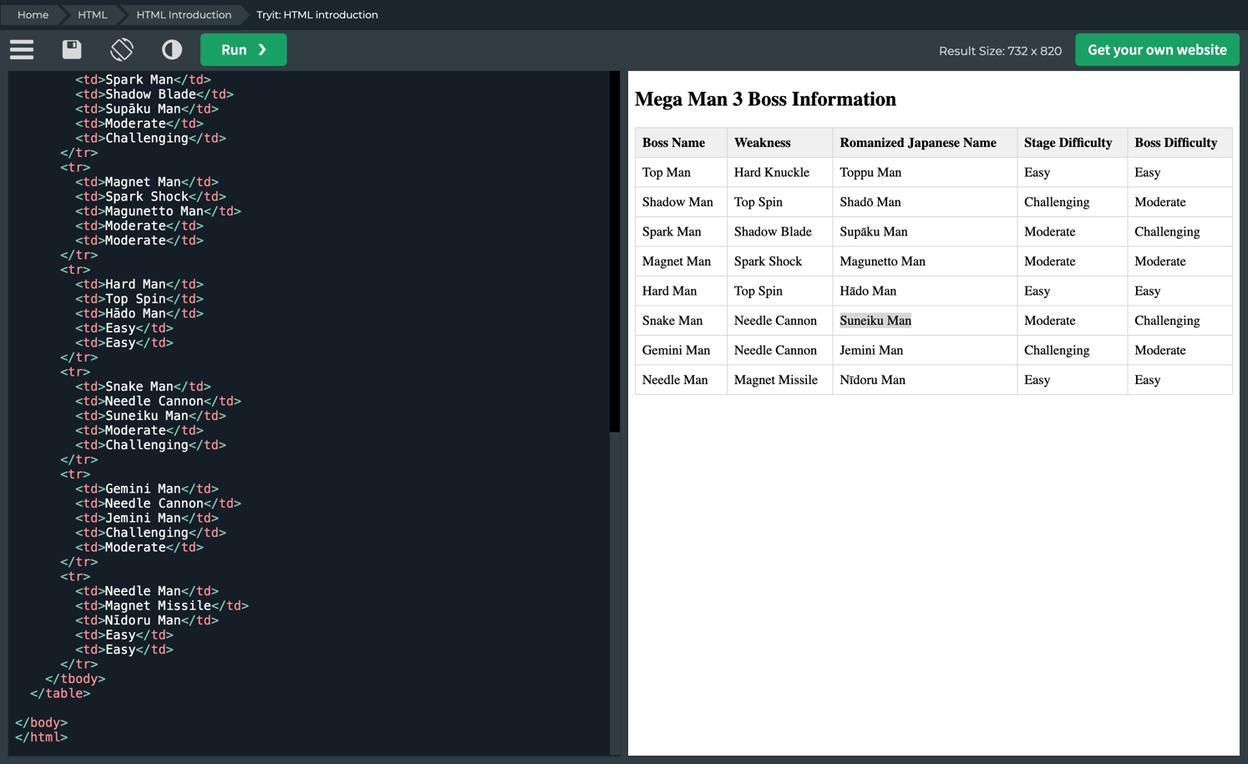 Task type: vqa. For each thing, say whether or not it's contained in the screenshot.
caret down image related to Exercises
no



Task type: locate. For each thing, give the bounding box(es) containing it.
1 cannon from the top
[[158, 394, 204, 409]]

< td > suneiku man </ td >
[[75, 409, 226, 423]]

</
[[174, 72, 189, 87], [196, 87, 211, 102], [181, 102, 196, 116], [166, 116, 181, 131], [189, 131, 204, 145], [60, 145, 75, 160], [181, 175, 196, 189], [189, 189, 204, 204], [204, 204, 219, 219], [166, 219, 181, 233], [166, 233, 181, 248], [60, 248, 75, 262], [166, 277, 181, 292], [166, 292, 181, 306], [166, 306, 181, 321], [136, 321, 151, 336], [136, 336, 151, 350], [60, 350, 75, 365], [174, 379, 189, 394], [204, 394, 219, 409], [189, 409, 204, 423], [166, 423, 181, 438], [189, 438, 204, 453], [60, 453, 75, 467], [181, 482, 196, 496], [204, 496, 219, 511], [181, 511, 196, 526], [189, 526, 204, 540], [166, 540, 181, 555], [60, 555, 75, 570], [181, 584, 196, 599], [211, 599, 226, 613], [181, 613, 196, 628], [136, 628, 151, 643], [136, 643, 151, 657], [60, 657, 75, 672], [45, 672, 60, 686], [30, 686, 45, 701], [15, 716, 30, 730], [15, 730, 30, 745]]

4 < td > moderate </ td > from the top
[[75, 423, 204, 438]]

< td > moderate </ td >
[[75, 116, 204, 131], [75, 219, 204, 233], [75, 233, 204, 248], [75, 423, 204, 438], [75, 540, 204, 555]]

man for needle man
[[158, 584, 181, 599]]

< td > top spin </ td >
[[75, 292, 204, 306]]

man for nīdoru man
[[158, 613, 181, 628]]

table
[[45, 686, 83, 701]]

</ tr > up < td > snake man </ td >
[[60, 350, 98, 365]]

challenging
[[106, 131, 189, 145], [106, 438, 189, 453], [106, 526, 189, 540]]

spark left shock
[[106, 189, 143, 204]]

0 vertical spatial magnet
[[106, 175, 151, 189]]

man for magnet man
[[158, 175, 181, 189]]

2 < td > challenging </ td > from the top
[[75, 438, 226, 453]]

spark for spark man
[[106, 72, 143, 87]]

</ tr > up < td > hard man </ td >
[[60, 248, 98, 262]]

1 vertical spatial magnet
[[106, 599, 151, 613]]

needle
[[106, 394, 151, 409], [106, 496, 151, 511], [106, 584, 151, 599]]

3 html from the left
[[284, 9, 313, 21]]

challenging down the < td > suneiku man </ td >
[[106, 438, 189, 453]]

< td > moderate </ td > down < td > snake man </ td >
[[75, 423, 204, 438]]

man for spark man
[[151, 72, 174, 87]]

</ tr > up < td > needle man </ td >
[[60, 555, 98, 570]]

< td > easy </ td > down the nīdoru
[[75, 643, 174, 657]]

< td > easy </ td >
[[75, 321, 174, 336], [75, 336, 174, 350], [75, 628, 174, 643], [75, 643, 174, 657]]

moderate down "magunetto"
[[106, 233, 166, 248]]

top
[[106, 292, 128, 306]]

td
[[83, 72, 98, 87], [189, 72, 204, 87], [83, 87, 98, 102], [211, 87, 226, 102], [83, 102, 98, 116], [196, 102, 211, 116], [83, 116, 98, 131], [181, 116, 196, 131], [83, 131, 98, 145], [204, 131, 219, 145], [83, 175, 98, 189], [196, 175, 211, 189], [83, 189, 98, 204], [204, 189, 219, 204], [83, 204, 98, 219], [219, 204, 234, 219], [83, 219, 98, 233], [181, 219, 196, 233], [83, 233, 98, 248], [181, 233, 196, 248], [83, 277, 98, 292], [181, 277, 196, 292], [83, 292, 98, 306], [181, 292, 196, 306], [83, 306, 98, 321], [181, 306, 196, 321], [83, 321, 98, 336], [151, 321, 166, 336], [83, 336, 98, 350], [151, 336, 166, 350], [83, 379, 98, 394], [189, 379, 204, 394], [83, 394, 98, 409], [219, 394, 234, 409], [83, 409, 98, 423], [204, 409, 219, 423], [83, 423, 98, 438], [181, 423, 196, 438], [83, 438, 98, 453], [204, 438, 219, 453], [83, 482, 98, 496], [196, 482, 211, 496], [83, 496, 98, 511], [219, 496, 234, 511], [83, 511, 98, 526], [196, 511, 211, 526], [83, 526, 98, 540], [204, 526, 219, 540], [83, 540, 98, 555], [181, 540, 196, 555], [83, 584, 98, 599], [196, 584, 211, 599], [83, 599, 98, 613], [226, 599, 241, 613], [83, 613, 98, 628], [196, 613, 211, 628], [83, 628, 98, 643], [151, 628, 166, 643], [83, 643, 98, 657], [151, 643, 166, 657]]

1 vertical spatial < td > needle cannon </ td >
[[75, 496, 241, 511]]

run ❯ button
[[201, 33, 287, 66]]

< td > easy </ td > down "top"
[[75, 321, 174, 336]]

< td > challenging </ td >
[[75, 131, 226, 145], [75, 438, 226, 453], [75, 526, 226, 540]]

>
[[98, 72, 106, 87], [204, 72, 211, 87], [98, 87, 106, 102], [226, 87, 234, 102], [98, 102, 106, 116], [211, 102, 219, 116], [98, 116, 106, 131], [196, 116, 204, 131], [98, 131, 106, 145], [219, 131, 226, 145], [91, 145, 98, 160], [83, 160, 91, 175], [98, 175, 106, 189], [211, 175, 219, 189], [98, 189, 106, 204], [219, 189, 226, 204], [98, 204, 106, 219], [234, 204, 241, 219], [98, 219, 106, 233], [196, 219, 204, 233], [98, 233, 106, 248], [196, 233, 204, 248], [91, 248, 98, 262], [83, 262, 91, 277], [98, 277, 106, 292], [196, 277, 204, 292], [98, 292, 106, 306], [196, 292, 204, 306], [98, 306, 106, 321], [196, 306, 204, 321], [98, 321, 106, 336], [166, 321, 174, 336], [98, 336, 106, 350], [166, 336, 174, 350], [91, 350, 98, 365], [83, 365, 91, 379], [98, 379, 106, 394], [204, 379, 211, 394], [98, 394, 106, 409], [234, 394, 241, 409], [98, 409, 106, 423], [219, 409, 226, 423], [98, 423, 106, 438], [196, 423, 204, 438], [98, 438, 106, 453], [219, 438, 226, 453], [91, 453, 98, 467], [83, 467, 91, 482], [98, 482, 106, 496], [211, 482, 219, 496], [98, 496, 106, 511], [234, 496, 241, 511], [98, 511, 106, 526], [211, 511, 219, 526], [98, 526, 106, 540], [219, 526, 226, 540], [98, 540, 106, 555], [196, 540, 204, 555], [91, 555, 98, 570], [83, 570, 91, 584], [98, 584, 106, 599], [211, 584, 219, 599], [98, 599, 106, 613], [241, 599, 249, 613], [98, 613, 106, 628], [211, 613, 219, 628], [98, 628, 106, 643], [166, 628, 174, 643], [98, 643, 106, 657], [166, 643, 174, 657], [91, 657, 98, 672], [98, 672, 106, 686], [83, 686, 91, 701], [60, 716, 68, 730], [60, 730, 68, 745]]

cannon right jemini
[[158, 496, 204, 511]]

man down < td > spark man </ td >
[[158, 102, 181, 116]]

man right "magunetto"
[[181, 204, 204, 219]]

1 html from the left
[[78, 9, 107, 21]]

< td > shadow blade </ td >
[[75, 87, 234, 102]]

1 magnet from the top
[[106, 175, 151, 189]]

man for jemini man
[[158, 511, 181, 526]]

820
[[1041, 44, 1062, 58]]

5 </ tr > from the top
[[60, 555, 98, 570]]

< td > snake man </ td >
[[75, 379, 211, 394]]

0 vertical spatial < td > challenging </ td >
[[75, 131, 226, 145]]

< td > jemini man </ td >
[[75, 511, 219, 526]]

< td > spark man </ td >
[[75, 72, 211, 87]]

1 spark from the top
[[106, 72, 143, 87]]

magnet
[[106, 175, 151, 189], [106, 599, 151, 613]]

man up < td > nīdoru man </ td >
[[158, 584, 181, 599]]

2 challenging from the top
[[106, 438, 189, 453]]

magnet up "magunetto"
[[106, 175, 151, 189]]

tr
[[75, 145, 91, 160], [68, 160, 83, 175], [75, 248, 91, 262], [68, 262, 83, 277], [75, 350, 91, 365], [68, 365, 83, 379], [75, 453, 91, 467], [68, 467, 83, 482], [75, 555, 91, 570], [68, 570, 83, 584], [75, 657, 91, 672]]

< td > challenging </ td > down the < td > suneiku man </ td >
[[75, 438, 226, 453]]

1 vertical spatial spark
[[106, 189, 143, 204]]

run
[[221, 40, 247, 59]]

introduction
[[169, 9, 232, 21]]

1 < td > moderate </ td > from the top
[[75, 116, 204, 131]]

easy
[[106, 321, 136, 336], [106, 336, 136, 350], [106, 628, 136, 643], [106, 643, 136, 657]]

0 vertical spatial cannon
[[158, 394, 204, 409]]

spark up the supāku
[[106, 72, 143, 87]]

1 horizontal spatial html
[[137, 9, 166, 21]]

5 < tr > from the top
[[60, 570, 91, 584]]

shock
[[151, 189, 189, 204]]

html right home
[[78, 9, 107, 21]]

1 < td > easy </ td > from the top
[[75, 321, 174, 336]]

2 < td > moderate </ td > from the top
[[75, 219, 204, 233]]

magnet left the 'missile' on the left
[[106, 599, 151, 613]]

</ tr > up < td > gemini man </ td >
[[60, 453, 98, 467]]

man up '< td > magunetto man </ td >'
[[158, 175, 181, 189]]

tryit:
[[257, 9, 281, 21]]

1 < td > needle cannon </ td > from the top
[[75, 394, 241, 409]]

man down < td > snake man </ td >
[[166, 409, 189, 423]]

2 spark from the top
[[106, 189, 143, 204]]

0 vertical spatial < td > needle cannon </ td >
[[75, 394, 241, 409]]

0 vertical spatial challenging
[[106, 131, 189, 145]]

challenging down < td > supāku man </ td >
[[106, 131, 189, 145]]

1 vertical spatial challenging
[[106, 438, 189, 453]]

body
[[30, 716, 60, 730]]

4 < tr > from the top
[[60, 467, 91, 482]]

man up < td > jemini man </ td >
[[158, 482, 181, 496]]

4 moderate from the top
[[106, 423, 166, 438]]

cannon right snake
[[158, 394, 204, 409]]

1 </ tr > from the top
[[60, 145, 98, 160]]

snake
[[106, 379, 143, 394]]

< td > moderate </ td > down < td > jemini man </ td >
[[75, 540, 204, 555]]

2 html from the left
[[137, 9, 166, 21]]

< td > challenging </ td > down < td > gemini man </ td >
[[75, 526, 226, 540]]

moderate down < td > snake man </ td >
[[106, 423, 166, 438]]

2 vertical spatial < td > challenging </ td >
[[75, 526, 226, 540]]

2 < tr > from the top
[[60, 262, 91, 277]]

cannon
[[158, 394, 204, 409], [158, 496, 204, 511]]

hādo
[[106, 306, 136, 321]]

< td > moderate </ td > down < td > spark shock </ td >
[[75, 219, 204, 233]]

3 easy from the top
[[106, 628, 136, 643]]

man for suneiku man
[[166, 409, 189, 423]]

< td > needle cannon </ td >
[[75, 394, 241, 409], [75, 496, 241, 511]]

easy down hādo
[[106, 336, 136, 350]]

man up < td > supāku man </ td >
[[151, 72, 174, 87]]

man
[[151, 72, 174, 87], [158, 102, 181, 116], [158, 175, 181, 189], [181, 204, 204, 219], [143, 277, 166, 292], [143, 306, 166, 321], [151, 379, 174, 394], [166, 409, 189, 423], [158, 482, 181, 496], [158, 511, 181, 526], [158, 584, 181, 599], [158, 613, 181, 628]]

3 < tr > from the top
[[60, 365, 91, 379]]

home
[[18, 9, 49, 21]]

size:
[[979, 44, 1005, 58]]

easy down "top"
[[106, 321, 136, 336]]

hard
[[106, 277, 136, 292]]

</ tr > up the < td > magnet man </ td >
[[60, 145, 98, 160]]

< td > challenging </ td > down < td > supāku man </ td >
[[75, 131, 226, 145]]

</ tr > up table
[[60, 657, 98, 672]]

man up < td > hādo man </ td >
[[143, 277, 166, 292]]

moderate down < td > spark shock </ td >
[[106, 219, 166, 233]]

man down < td > hard man </ td >
[[143, 306, 166, 321]]

</ tr >
[[60, 145, 98, 160], [60, 248, 98, 262], [60, 350, 98, 365], [60, 453, 98, 467], [60, 555, 98, 570], [60, 657, 98, 672]]

moderate down shadow
[[106, 116, 166, 131]]

2 needle from the top
[[106, 496, 151, 511]]

< td > needle man </ td >
[[75, 584, 219, 599]]

2 horizontal spatial html
[[284, 9, 313, 21]]

man for snake man
[[151, 379, 174, 394]]

4 easy from the top
[[106, 643, 136, 657]]

0 horizontal spatial html
[[78, 9, 107, 21]]

0 vertical spatial needle
[[106, 394, 151, 409]]

html right tryit:
[[284, 9, 313, 21]]

html
[[30, 730, 60, 745]]

spark
[[106, 72, 143, 87], [106, 189, 143, 204]]

2 magnet from the top
[[106, 599, 151, 613]]

1 vertical spatial needle
[[106, 496, 151, 511]]

suneiku
[[106, 409, 158, 423]]

easy down < td > magnet missile </ td >
[[106, 628, 136, 643]]

introduction
[[316, 9, 378, 21]]

html left introduction at the left top of page
[[137, 9, 166, 21]]

tryit: html introduction
[[257, 9, 378, 21]]

man down < td > needle man </ td >
[[158, 613, 181, 628]]

moderate
[[106, 116, 166, 131], [106, 219, 166, 233], [106, 233, 166, 248], [106, 423, 166, 438], [106, 540, 166, 555]]

5 < td > moderate </ td > from the top
[[75, 540, 204, 555]]

man for gemini man
[[158, 482, 181, 496]]

moderate down jemini
[[106, 540, 166, 555]]

spin
[[136, 292, 166, 306]]

easy down the nīdoru
[[106, 643, 136, 657]]

< td > hard man </ td >
[[75, 277, 204, 292]]

0 vertical spatial spark
[[106, 72, 143, 87]]

< tr >
[[60, 160, 91, 175], [60, 262, 91, 277], [60, 365, 91, 379], [60, 467, 91, 482], [60, 570, 91, 584]]

html
[[78, 9, 107, 21], [137, 9, 166, 21], [284, 9, 313, 21]]

<
[[75, 72, 83, 87], [75, 87, 83, 102], [75, 102, 83, 116], [75, 116, 83, 131], [75, 131, 83, 145], [60, 160, 68, 175], [75, 175, 83, 189], [75, 189, 83, 204], [75, 204, 83, 219], [75, 219, 83, 233], [75, 233, 83, 248], [60, 262, 68, 277], [75, 277, 83, 292], [75, 292, 83, 306], [75, 306, 83, 321], [75, 321, 83, 336], [75, 336, 83, 350], [60, 365, 68, 379], [75, 379, 83, 394], [75, 394, 83, 409], [75, 409, 83, 423], [75, 423, 83, 438], [75, 438, 83, 453], [60, 467, 68, 482], [75, 482, 83, 496], [75, 496, 83, 511], [75, 511, 83, 526], [75, 526, 83, 540], [75, 540, 83, 555], [60, 570, 68, 584], [75, 584, 83, 599], [75, 599, 83, 613], [75, 613, 83, 628], [75, 628, 83, 643], [75, 643, 83, 657]]

challenging down < td > gemini man </ td >
[[106, 526, 189, 540]]

html for html
[[78, 9, 107, 21]]

< td > moderate </ td > down shadow
[[75, 116, 204, 131]]

</ body > </ html >
[[15, 716, 68, 745]]

missile
[[158, 599, 211, 613]]

jemini
[[106, 511, 151, 526]]

3 < td > moderate </ td > from the top
[[75, 233, 204, 248]]

man up the < td > suneiku man </ td >
[[151, 379, 174, 394]]

2 vertical spatial challenging
[[106, 526, 189, 540]]

man down < td > gemini man </ td >
[[158, 511, 181, 526]]

1 vertical spatial < td > challenging </ td >
[[75, 438, 226, 453]]

< td > easy </ td > down hādo
[[75, 336, 174, 350]]

3 needle from the top
[[106, 584, 151, 599]]

home link
[[1, 5, 57, 25]]

3 </ tr > from the top
[[60, 350, 98, 365]]

1 vertical spatial cannon
[[158, 496, 204, 511]]

❯
[[259, 40, 266, 59]]

2 vertical spatial needle
[[106, 584, 151, 599]]

< td > easy </ td > down < td > magnet missile </ td >
[[75, 628, 174, 643]]

< td > moderate </ td > down "magunetto"
[[75, 233, 204, 248]]



Task type: describe. For each thing, give the bounding box(es) containing it.
get your own website
[[1088, 40, 1228, 59]]

website
[[1177, 40, 1228, 59]]

< td > spark shock </ td >
[[75, 189, 226, 204]]

man for hard man
[[143, 277, 166, 292]]

4 </ tr > from the top
[[60, 453, 98, 467]]

1 < td > challenging </ td > from the top
[[75, 131, 226, 145]]

run ❯
[[221, 40, 266, 59]]

html link
[[61, 5, 116, 25]]

3 moderate from the top
[[106, 233, 166, 248]]

shadow
[[106, 87, 151, 102]]

own
[[1146, 40, 1174, 59]]

result
[[939, 44, 976, 58]]

spark for spark shock
[[106, 189, 143, 204]]

blade
[[158, 87, 196, 102]]

</ tbody >
[[45, 672, 106, 686]]

man for supāku man
[[158, 102, 181, 116]]

732
[[1008, 44, 1028, 58]]

1 < tr > from the top
[[60, 160, 91, 175]]

supāku
[[106, 102, 151, 116]]

< td > supāku man </ td >
[[75, 102, 219, 116]]

magnet for magnet missile
[[106, 599, 151, 613]]

html introduction link
[[120, 5, 240, 25]]

2 < td > easy </ td > from the top
[[75, 336, 174, 350]]

nīdoru
[[106, 613, 151, 628]]

1 easy from the top
[[106, 321, 136, 336]]

3 < td > easy </ td > from the top
[[75, 628, 174, 643]]

tbody
[[60, 672, 98, 686]]

x
[[1031, 44, 1038, 58]]

< td > gemini man </ td >
[[75, 482, 219, 496]]

< td > magnet man </ td >
[[75, 175, 219, 189]]

1 challenging from the top
[[106, 131, 189, 145]]

gemini
[[106, 482, 151, 496]]

< td > hādo man </ td >
[[75, 306, 204, 321]]

< td > nīdoru man </ td >
[[75, 613, 219, 628]]

2 cannon from the top
[[158, 496, 204, 511]]

html introduction
[[137, 9, 232, 21]]

your
[[1114, 40, 1143, 59]]

3 challenging from the top
[[106, 526, 189, 540]]

magunetto
[[106, 204, 174, 219]]

html for html introduction
[[137, 9, 166, 21]]

6 </ tr > from the top
[[60, 657, 98, 672]]

result size: 732 x 820
[[939, 44, 1062, 58]]

1 needle from the top
[[106, 394, 151, 409]]

2 < td > needle cannon </ td > from the top
[[75, 496, 241, 511]]

2 </ tr > from the top
[[60, 248, 98, 262]]

magnet for magnet man
[[106, 175, 151, 189]]

1 moderate from the top
[[106, 116, 166, 131]]

5 moderate from the top
[[106, 540, 166, 555]]

</ table >
[[30, 686, 91, 701]]

< td > magunetto man </ td >
[[75, 204, 241, 219]]

2 moderate from the top
[[106, 219, 166, 233]]

< td > magnet missile </ td >
[[75, 599, 249, 613]]

3 < td > challenging </ td > from the top
[[75, 526, 226, 540]]

get
[[1088, 40, 1111, 59]]

4 < td > easy </ td > from the top
[[75, 643, 174, 657]]

2 easy from the top
[[106, 336, 136, 350]]

man for hādo man
[[143, 306, 166, 321]]

man for magunetto man
[[181, 204, 204, 219]]



